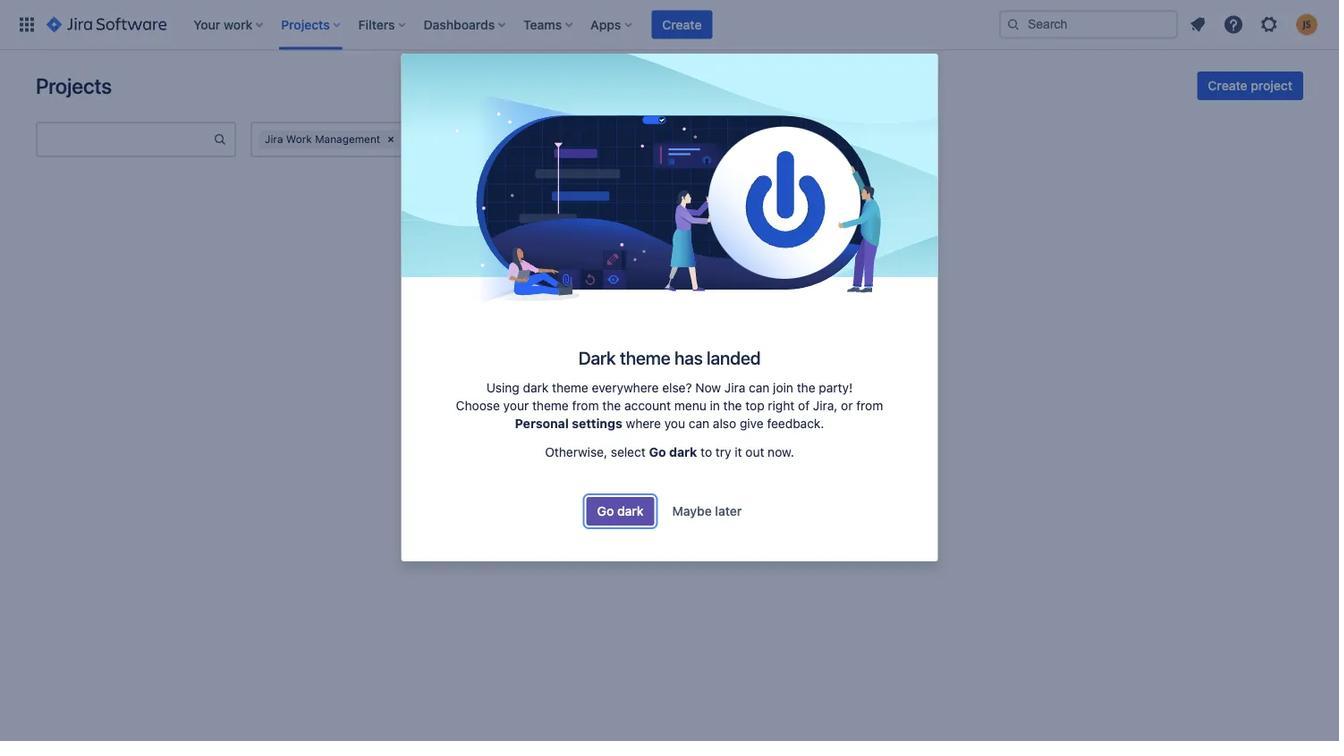 Task type: vqa. For each thing, say whether or not it's contained in the screenshot.
Dashboard
no



Task type: describe. For each thing, give the bounding box(es) containing it.
your inside using dark theme everywhere else? now jira can join the party! choose your theme from the account menu in the top right of jira,              or from personal settings where you can also give feedback.
[[504, 399, 529, 414]]

performance
[[613, 393, 687, 408]]

don't
[[558, 338, 599, 359]]

1 vertical spatial create project button
[[617, 431, 723, 459]]

team.
[[747, 393, 780, 408]]

manage
[[665, 375, 711, 390]]

1 horizontal spatial business
[[677, 338, 747, 359]]

any
[[645, 338, 673, 359]]

1 vertical spatial dark
[[669, 445, 697, 460]]

where
[[626, 417, 661, 431]]

you
[[524, 338, 554, 359]]

to inside the create a new business project to manage tasks, monitor details, and measure performance with your team.
[[650, 375, 662, 390]]

jira inside using dark theme everywhere else? now jira can join the party! choose your theme from the account menu in the top right of jira,              or from personal settings where you can also give feedback.
[[725, 381, 746, 396]]

or
[[841, 399, 853, 414]]

menu
[[675, 399, 707, 414]]

out
[[746, 445, 765, 460]]

choose
[[456, 399, 500, 414]]

create a new business project to manage tasks, monitor details, and measure performance with your team.
[[473, 375, 867, 408]]

1 vertical spatial can
[[689, 417, 710, 431]]

2 vertical spatial theme
[[532, 399, 569, 414]]

personal
[[515, 417, 569, 431]]

feedback.
[[767, 417, 825, 431]]

give
[[740, 417, 764, 431]]

1 vertical spatial create project
[[628, 437, 712, 452]]

open image
[[434, 129, 455, 150]]

otherwise, select go dark to try it out now.
[[545, 445, 794, 460]]

try
[[716, 445, 732, 460]]

project for create project button to the right
[[1251, 78, 1293, 93]]

otherwise,
[[545, 445, 608, 460]]

landed
[[707, 347, 761, 368]]

measure
[[560, 393, 610, 408]]

with
[[691, 393, 715, 408]]

a
[[515, 375, 521, 390]]

now
[[696, 381, 721, 396]]

now.
[[768, 445, 794, 460]]

create inside button
[[663, 17, 702, 32]]

else?
[[662, 381, 692, 396]]

1 horizontal spatial create project button
[[1198, 72, 1304, 100]]

go dark button
[[587, 498, 655, 526]]

everywhere
[[592, 381, 659, 396]]

jira work management
[[265, 133, 380, 145]]

dark for go
[[617, 504, 644, 519]]

0 vertical spatial create project
[[1208, 78, 1293, 93]]

0 horizontal spatial the
[[603, 399, 621, 414]]

and
[[845, 375, 867, 390]]

1 horizontal spatial the
[[724, 399, 742, 414]]

you
[[665, 417, 686, 431]]

clear image
[[384, 132, 398, 147]]

later
[[715, 504, 742, 519]]

have
[[603, 338, 641, 359]]

create inside the create a new business project to manage tasks, monitor details, and measure performance with your team.
[[473, 375, 511, 390]]

dark theme has landed dialog
[[401, 54, 938, 562]]

projects
[[751, 338, 816, 359]]

primary element
[[11, 0, 1000, 50]]



Task type: locate. For each thing, give the bounding box(es) containing it.
clear image
[[416, 132, 430, 147]]

you don't have any business projects
[[524, 338, 816, 359]]

of
[[798, 399, 810, 414]]

project for the bottommost create project button
[[670, 437, 712, 452]]

1 from from the left
[[572, 399, 599, 414]]

2 horizontal spatial the
[[797, 381, 816, 396]]

dark inside button
[[617, 504, 644, 519]]

0 vertical spatial go
[[649, 445, 666, 460]]

work
[[286, 133, 312, 145]]

0 vertical spatial theme
[[620, 347, 671, 368]]

0 vertical spatial dark
[[523, 381, 549, 396]]

0 horizontal spatial can
[[689, 417, 710, 431]]

theme right the 'new'
[[552, 381, 589, 396]]

1 horizontal spatial can
[[749, 381, 770, 396]]

1 horizontal spatial dark
[[617, 504, 644, 519]]

from up the settings
[[572, 399, 599, 414]]

search image
[[1007, 17, 1021, 32]]

0 horizontal spatial dark
[[523, 381, 549, 396]]

settings
[[572, 417, 623, 431]]

go inside button
[[597, 504, 614, 519]]

1 horizontal spatial project
[[670, 437, 712, 452]]

project inside the create a new business project to manage tasks, monitor details, and measure performance with your team.
[[606, 375, 647, 390]]

go right select
[[649, 445, 666, 460]]

go
[[649, 445, 666, 460], [597, 504, 614, 519]]

has
[[675, 347, 703, 368]]

2 vertical spatial project
[[670, 437, 712, 452]]

2 horizontal spatial dark
[[669, 445, 697, 460]]

0 horizontal spatial create project button
[[617, 431, 723, 459]]

your down using
[[504, 399, 529, 414]]

1 vertical spatial business
[[552, 375, 603, 390]]

projects
[[36, 73, 112, 98]]

0 vertical spatial can
[[749, 381, 770, 396]]

can down menu
[[689, 417, 710, 431]]

to inside dark theme has landed dialog
[[701, 445, 712, 460]]

None text field
[[38, 127, 213, 152]]

tasks,
[[715, 375, 749, 390]]

can up top
[[749, 381, 770, 396]]

0 vertical spatial jira
[[265, 133, 283, 145]]

Search field
[[1000, 10, 1179, 39]]

business up tasks,
[[677, 338, 747, 359]]

your down tasks,
[[718, 393, 744, 408]]

2 from from the left
[[857, 399, 884, 414]]

maybe later button
[[662, 498, 753, 526]]

business inside the create a new business project to manage tasks, monitor details, and measure performance with your team.
[[552, 375, 603, 390]]

1 vertical spatial go
[[597, 504, 614, 519]]

dark down select
[[617, 504, 644, 519]]

business up measure
[[552, 375, 603, 390]]

your
[[718, 393, 744, 408], [504, 399, 529, 414]]

1 horizontal spatial create project
[[1208, 78, 1293, 93]]

from right the or
[[857, 399, 884, 414]]

go down select
[[597, 504, 614, 519]]

0 horizontal spatial go
[[597, 504, 614, 519]]

jira software image
[[47, 14, 167, 35], [47, 14, 167, 35]]

jira left work
[[265, 133, 283, 145]]

0 horizontal spatial from
[[572, 399, 599, 414]]

also
[[713, 417, 737, 431]]

0 horizontal spatial project
[[606, 375, 647, 390]]

0 horizontal spatial jira
[[265, 133, 283, 145]]

1 horizontal spatial go
[[649, 445, 666, 460]]

0 vertical spatial create project button
[[1198, 72, 1304, 100]]

the right in
[[724, 399, 742, 414]]

create
[[663, 17, 702, 32], [1208, 78, 1248, 93], [473, 375, 511, 390], [628, 437, 667, 452]]

theme
[[620, 347, 671, 368], [552, 381, 589, 396], [532, 399, 569, 414]]

0 horizontal spatial business
[[552, 375, 603, 390]]

0 horizontal spatial your
[[504, 399, 529, 414]]

1 horizontal spatial your
[[718, 393, 744, 408]]

1 vertical spatial theme
[[552, 381, 589, 396]]

using
[[487, 381, 520, 396]]

2 horizontal spatial project
[[1251, 78, 1293, 93]]

maybe
[[673, 504, 712, 519]]

project
[[1251, 78, 1293, 93], [606, 375, 647, 390], [670, 437, 712, 452]]

create project button
[[1198, 72, 1304, 100], [617, 431, 723, 459]]

join
[[773, 381, 794, 396]]

dark
[[523, 381, 549, 396], [669, 445, 697, 460], [617, 504, 644, 519]]

1 vertical spatial to
[[701, 445, 712, 460]]

monitor
[[752, 375, 797, 390]]

0 horizontal spatial create project
[[628, 437, 712, 452]]

0 vertical spatial to
[[650, 375, 662, 390]]

0 vertical spatial business
[[677, 338, 747, 359]]

1 horizontal spatial from
[[857, 399, 884, 414]]

dark
[[579, 347, 616, 368]]

management
[[315, 133, 380, 145]]

create project
[[1208, 78, 1293, 93], [628, 437, 712, 452]]

1 vertical spatial project
[[606, 375, 647, 390]]

go dark
[[597, 504, 644, 519]]

using dark theme everywhere else? now jira can join the party! choose your theme from the account menu in the top right of jira,              or from personal settings where you can also give feedback.
[[456, 381, 884, 431]]

dark for using
[[523, 381, 549, 396]]

1 vertical spatial jira
[[725, 381, 746, 396]]

create banner
[[0, 0, 1340, 50]]

details,
[[800, 375, 842, 390]]

0 horizontal spatial to
[[650, 375, 662, 390]]

the up of
[[797, 381, 816, 396]]

new
[[525, 375, 549, 390]]

2 vertical spatial dark
[[617, 504, 644, 519]]

dark inside using dark theme everywhere else? now jira can join the party! choose your theme from the account menu in the top right of jira,              or from personal settings where you can also give feedback.
[[523, 381, 549, 396]]

maybe later
[[673, 504, 742, 519]]

in
[[710, 399, 720, 414]]

0 vertical spatial project
[[1251, 78, 1293, 93]]

jira right now
[[725, 381, 746, 396]]

your inside the create a new business project to manage tasks, monitor details, and measure performance with your team.
[[718, 393, 744, 408]]

jira,
[[813, 399, 838, 414]]

to up performance
[[650, 375, 662, 390]]

party!
[[819, 381, 853, 396]]

business
[[677, 338, 747, 359], [552, 375, 603, 390]]

top
[[746, 399, 765, 414]]

the down everywhere
[[603, 399, 621, 414]]

it
[[735, 445, 742, 460]]

can
[[749, 381, 770, 396], [689, 417, 710, 431]]

1 horizontal spatial to
[[701, 445, 712, 460]]

create button
[[652, 10, 713, 39]]

theme up everywhere
[[620, 347, 671, 368]]

dark theme has landed
[[579, 347, 761, 368]]

right
[[768, 399, 795, 414]]

1 horizontal spatial jira
[[725, 381, 746, 396]]

dark right the a
[[523, 381, 549, 396]]

to left try
[[701, 445, 712, 460]]

dark down you
[[669, 445, 697, 460]]

the
[[797, 381, 816, 396], [603, 399, 621, 414], [724, 399, 742, 414]]

from
[[572, 399, 599, 414], [857, 399, 884, 414]]

select
[[611, 445, 646, 460]]

theme up personal
[[532, 399, 569, 414]]

jira
[[265, 133, 283, 145], [725, 381, 746, 396]]

to
[[650, 375, 662, 390], [701, 445, 712, 460]]

account
[[625, 399, 671, 414]]



